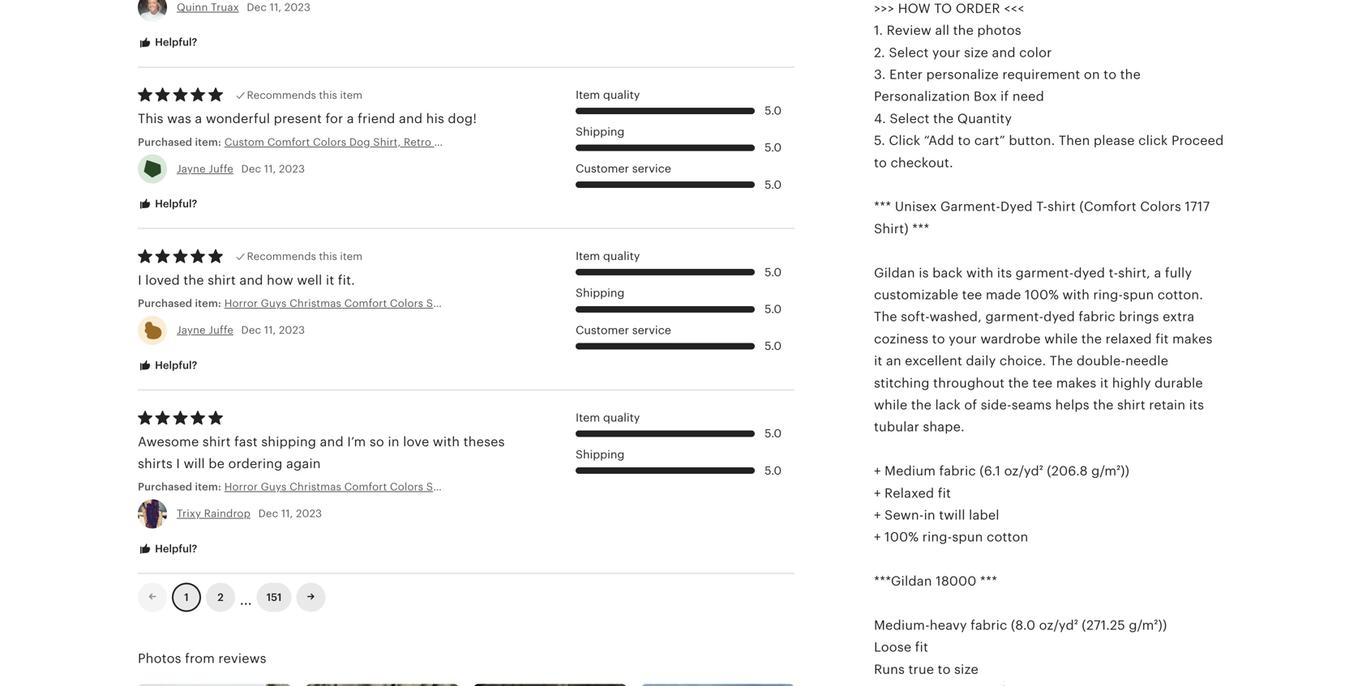 Task type: locate. For each thing, give the bounding box(es) containing it.
2 horizontal spatial with
[[1063, 288, 1090, 303]]

1 customer service from the top
[[576, 162, 671, 175]]

2 jayne from the top
[[177, 325, 206, 337]]

in left twill
[[924, 509, 936, 523]]

jayne juffe link for wonderful
[[177, 163, 234, 175]]

11, for wonderful
[[264, 163, 276, 175]]

+ up '***gildan'
[[874, 531, 881, 545]]

2 vertical spatial item
[[576, 412, 600, 425]]

11, right "truax"
[[270, 1, 282, 13]]

3 purchased from the top
[[138, 481, 192, 494]]

5 5.0 from the top
[[765, 303, 782, 316]]

garment- up 'wardrobe'
[[986, 310, 1044, 325]]

jayne for the
[[177, 325, 206, 337]]

spun down twill
[[953, 531, 984, 545]]

love
[[403, 435, 429, 450]]

the right choice.
[[1050, 354, 1073, 369]]

2 vertical spatial item:
[[195, 481, 221, 494]]

***gildan 18000 ***
[[874, 575, 998, 589]]

makes up helps
[[1057, 376, 1097, 391]]

11, for shipping
[[281, 508, 293, 521]]

fit inside gildan is back with its garment-dyed t-shirt, a fully customizable tee made 100% with ring-spun cotton. the soft-washed, garment-dyed fabric brings extra coziness to your wardrobe while the relaxed fit makes it an excellent daily choice. the double-needle stitching throughout the tee makes it highly durable while the lack of side-seams helps the shirt retain its tubular shape.
[[1156, 332, 1169, 347]]

(8.0
[[1011, 619, 1036, 633]]

1 this from the top
[[319, 89, 337, 101]]

double-
[[1077, 354, 1126, 369]]

shirt left how
[[208, 273, 236, 288]]

garment- up made in the top of the page
[[1016, 266, 1074, 280]]

item: down be
[[195, 481, 221, 494]]

item quality
[[576, 88, 640, 101], [576, 250, 640, 263], [576, 412, 640, 425]]

1 vertical spatial shipping
[[576, 287, 625, 300]]

1 vertical spatial 100%
[[885, 531, 919, 545]]

this for a
[[319, 89, 337, 101]]

helpful? for loved
[[152, 360, 197, 372]]

click
[[1139, 134, 1168, 148]]

this up well
[[319, 251, 337, 263]]

fabric left (6.1
[[940, 464, 976, 479]]

dec
[[247, 1, 267, 13], [241, 163, 261, 175], [241, 325, 261, 337], [258, 508, 278, 521]]

2 helpful? button from the top
[[126, 189, 210, 219]]

*** up shirt)
[[874, 200, 892, 214]]

*** right 18000
[[981, 575, 998, 589]]

soft-
[[901, 310, 930, 325]]

a left fully
[[1155, 266, 1162, 280]]

select up the click
[[890, 111, 930, 126]]

recommends this item up this was a wonderful present for a friend and his dog!
[[247, 89, 363, 101]]

customer service for this was a wonderful present for a friend and his dog!
[[576, 162, 671, 175]]

jayne juffe dec 11, 2023 down wonderful
[[177, 163, 305, 175]]

0 vertical spatial while
[[1045, 332, 1078, 347]]

the right loved
[[184, 273, 204, 288]]

of
[[965, 398, 978, 413]]

excellent
[[905, 354, 963, 369]]

***gildan
[[874, 575, 933, 589]]

3 purchased item: from the top
[[138, 481, 224, 494]]

2 vertical spatial with
[[433, 435, 460, 450]]

helpful? button up the "awesome"
[[126, 351, 210, 381]]

the right helps
[[1094, 398, 1114, 413]]

fit inside "medium-heavy fabric (8.0 oz/yd² (271.25 g/m²)) loose fit runs true to size"
[[915, 641, 929, 655]]

need
[[1013, 89, 1045, 104]]

dyed up choice.
[[1044, 310, 1075, 325]]

a
[[195, 112, 202, 126], [347, 112, 354, 126], [1155, 266, 1162, 280]]

100% down sewn-
[[885, 531, 919, 545]]

item up the 'fit.' at left
[[340, 251, 363, 263]]

tee up seams
[[1033, 376, 1053, 391]]

customer service for i loved the shirt and how well it fit.
[[576, 324, 671, 337]]

seams
[[1012, 398, 1052, 413]]

quinn
[[177, 1, 208, 13]]

0 vertical spatial makes
[[1173, 332, 1213, 347]]

0 vertical spatial quality
[[603, 88, 640, 101]]

tubular
[[874, 420, 920, 435]]

all
[[935, 23, 950, 38]]

1 + from the top
[[874, 464, 881, 479]]

1 item from the top
[[340, 89, 363, 101]]

1 horizontal spatial ***
[[913, 222, 930, 236]]

+ left sewn-
[[874, 509, 881, 523]]

1 quality from the top
[[603, 88, 640, 101]]

item
[[340, 89, 363, 101], [340, 251, 363, 263]]

size up personalize
[[965, 45, 989, 60]]

1 vertical spatial customer service
[[576, 324, 671, 337]]

1 jayne juffe link from the top
[[177, 163, 234, 175]]

1 vertical spatial it
[[874, 354, 883, 369]]

oz/yd² inside "+ medium fabric (6.1 oz/yd² (206.8 g/m²)) + relaxed fit + sewn-in twill label + 100% ring-spun cotton"
[[1005, 464, 1044, 479]]

fast
[[234, 435, 258, 450]]

tee up washed,
[[962, 288, 983, 303]]

dec down i loved the shirt and how well it fit.
[[241, 325, 261, 337]]

g/m²)) for + medium fabric (6.1 oz/yd² (206.8 g/m²)) + relaxed fit + sewn-in twill label + 100% ring-spun cotton
[[1092, 464, 1130, 479]]

the right "on"
[[1121, 67, 1141, 82]]

151 link
[[257, 583, 292, 613]]

2
[[218, 592, 224, 604]]

2 service from the top
[[632, 324, 671, 337]]

2 vertical spatial ***
[[981, 575, 998, 589]]

5.0
[[765, 104, 782, 117], [765, 141, 782, 154], [765, 178, 782, 191], [765, 266, 782, 279], [765, 303, 782, 316], [765, 340, 782, 353], [765, 428, 782, 441], [765, 465, 782, 478]]

the down choice.
[[1009, 376, 1029, 391]]

1 vertical spatial jayne juffe dec 11, 2023
[[177, 325, 305, 337]]

proceed
[[1172, 134, 1224, 148]]

it left the 'fit.' at left
[[326, 273, 334, 288]]

2 item: from the top
[[195, 298, 221, 310]]

2 helpful? from the top
[[152, 198, 197, 210]]

1 purchased item: from the top
[[138, 136, 224, 148]]

fabric inside "+ medium fabric (6.1 oz/yd² (206.8 g/m²)) + relaxed fit + sewn-in twill label + 100% ring-spun cotton"
[[940, 464, 976, 479]]

service
[[632, 162, 671, 175], [632, 324, 671, 337]]

heavy
[[930, 619, 967, 633]]

1 horizontal spatial in
[[924, 509, 936, 523]]

oz/yd² for (206.8
[[1005, 464, 1044, 479]]

spun inside "+ medium fabric (6.1 oz/yd² (206.8 g/m²)) + relaxed fit + sewn-in twill label + 100% ring-spun cotton"
[[953, 531, 984, 545]]

0 vertical spatial garment-
[[1016, 266, 1074, 280]]

oz/yd²
[[1005, 464, 1044, 479], [1040, 619, 1079, 633]]

0 vertical spatial 100%
[[1025, 288, 1059, 303]]

1 vertical spatial item
[[340, 251, 363, 263]]

dec down wonderful
[[241, 163, 261, 175]]

with
[[967, 266, 994, 280], [1063, 288, 1090, 303], [433, 435, 460, 450]]

3 helpful? button from the top
[[126, 351, 210, 381]]

0 vertical spatial item
[[340, 89, 363, 101]]

helpful? up the "awesome"
[[152, 360, 197, 372]]

ring- down "t-" at the top of page
[[1094, 288, 1124, 303]]

shirt
[[1048, 200, 1076, 214], [208, 273, 236, 288], [1118, 398, 1146, 413], [203, 435, 231, 450]]

1 horizontal spatial it
[[874, 354, 883, 369]]

4.
[[874, 111, 886, 126]]

1 vertical spatial i
[[176, 457, 180, 472]]

0 vertical spatial fabric
[[1079, 310, 1116, 325]]

its
[[997, 266, 1012, 280], [1190, 398, 1205, 413]]

and down the photos
[[992, 45, 1016, 60]]

3 item from the top
[[576, 412, 600, 425]]

3 item: from the top
[[195, 481, 221, 494]]

item: down i loved the shirt and how well it fit.
[[195, 298, 221, 310]]

fabric left (8.0
[[971, 619, 1008, 633]]

0 vertical spatial size
[[965, 45, 989, 60]]

shirt inside awesome shirt fast shipping and i'm so in love with theses shirts i will be ordering again
[[203, 435, 231, 450]]

0 vertical spatial it
[[326, 273, 334, 288]]

fabric for medium-heavy fabric (8.0 oz/yd² (271.25 g/m²)) loose fit runs true to size
[[971, 619, 1008, 633]]

jayne juffe dec 11, 2023 down i loved the shirt and how well it fit.
[[177, 325, 305, 337]]

g/m²)) right "(271.25"
[[1129, 619, 1168, 633]]

2 recommends this item from the top
[[247, 251, 363, 263]]

jayne down loved
[[177, 325, 206, 337]]

1 vertical spatial its
[[1190, 398, 1205, 413]]

recommends this item
[[247, 89, 363, 101], [247, 251, 363, 263]]

0 vertical spatial ring-
[[1094, 288, 1124, 303]]

1 vertical spatial jayne
[[177, 325, 206, 337]]

1 purchased from the top
[[138, 136, 192, 148]]

1 horizontal spatial the
[[1050, 354, 1073, 369]]

1 juffe from the top
[[209, 163, 234, 175]]

1 jayne juffe dec 11, 2023 from the top
[[177, 163, 305, 175]]

checkout.
[[891, 156, 954, 170]]

2 jayne juffe dec 11, 2023 from the top
[[177, 325, 305, 337]]

on
[[1084, 67, 1100, 82]]

1 vertical spatial this
[[319, 251, 337, 263]]

3 shipping from the top
[[576, 449, 625, 462]]

it down double-
[[1101, 376, 1109, 391]]

3 quality from the top
[[603, 412, 640, 425]]

1 vertical spatial size
[[955, 663, 979, 678]]

>>>
[[874, 1, 895, 16]]

recommends up present
[[247, 89, 316, 101]]

+ left the relaxed
[[874, 486, 881, 501]]

2023 down again
[[296, 508, 322, 521]]

this
[[319, 89, 337, 101], [319, 251, 337, 263]]

fit up true in the bottom of the page
[[915, 641, 929, 655]]

0 horizontal spatial 100%
[[885, 531, 919, 545]]

2 item from the top
[[340, 251, 363, 263]]

11, for shirt
[[264, 325, 276, 337]]

4 helpful? button from the top
[[126, 535, 210, 565]]

1 horizontal spatial spun
[[1124, 288, 1154, 303]]

garment-
[[1016, 266, 1074, 280], [986, 310, 1044, 325]]

1 vertical spatial purchased item:
[[138, 298, 224, 310]]

its down durable
[[1190, 398, 1205, 413]]

4 helpful? from the top
[[152, 543, 197, 555]]

***
[[874, 200, 892, 214], [913, 222, 930, 236], [981, 575, 998, 589]]

helpful? button for loved
[[126, 351, 210, 381]]

2 juffe from the top
[[209, 325, 234, 337]]

jayne juffe link down the was
[[177, 163, 234, 175]]

0 vertical spatial item quality
[[576, 88, 640, 101]]

0 vertical spatial service
[[632, 162, 671, 175]]

0 vertical spatial jayne juffe dec 11, 2023
[[177, 163, 305, 175]]

3 item quality from the top
[[576, 412, 640, 425]]

11, down again
[[281, 508, 293, 521]]

2023 down present
[[279, 163, 305, 175]]

this up for at left
[[319, 89, 337, 101]]

truax
[[211, 1, 239, 13]]

brings
[[1119, 310, 1160, 325]]

raindrop
[[204, 508, 251, 521]]

purchased item: down loved
[[138, 298, 224, 310]]

i inside awesome shirt fast shipping and i'm so in love with theses shirts i will be ordering again
[[176, 457, 180, 472]]

0 horizontal spatial makes
[[1057, 376, 1097, 391]]

friend
[[358, 112, 395, 126]]

oz/yd² inside "medium-heavy fabric (8.0 oz/yd² (271.25 g/m²)) loose fit runs true to size"
[[1040, 619, 1079, 633]]

1 vertical spatial fabric
[[940, 464, 976, 479]]

0 horizontal spatial in
[[388, 435, 400, 450]]

loved
[[145, 273, 180, 288]]

loose
[[874, 641, 912, 655]]

jayne
[[177, 163, 206, 175], [177, 325, 206, 337]]

1 vertical spatial item quality
[[576, 250, 640, 263]]

2 jayne juffe link from the top
[[177, 325, 234, 337]]

100%
[[1025, 288, 1059, 303], [885, 531, 919, 545]]

0 vertical spatial item
[[576, 88, 600, 101]]

1 vertical spatial spun
[[953, 531, 984, 545]]

1 vertical spatial select
[[890, 111, 930, 126]]

to right true in the bottom of the page
[[938, 663, 951, 678]]

fabric up relaxed
[[1079, 310, 1116, 325]]

shirt right dyed
[[1048, 200, 1076, 214]]

purchased item: down will
[[138, 481, 224, 494]]

2 purchased item: from the top
[[138, 298, 224, 310]]

5.
[[874, 134, 886, 148]]

4 5.0 from the top
[[765, 266, 782, 279]]

your inside gildan is back with its garment-dyed t-shirt, a fully customizable tee made 100% with ring-spun cotton. the soft-washed, garment-dyed fabric brings extra coziness to your wardrobe while the relaxed fit makes it an excellent daily choice. the double-needle stitching throughout the tee makes it highly durable while the lack of side-seams helps the shirt retain its tubular shape.
[[949, 332, 977, 347]]

0 vertical spatial fit
[[1156, 332, 1169, 347]]

1 horizontal spatial fit
[[938, 486, 951, 501]]

helpful? button down trixy
[[126, 535, 210, 565]]

his
[[426, 112, 445, 126]]

0 vertical spatial jayne
[[177, 163, 206, 175]]

item for friend
[[340, 89, 363, 101]]

oz/yd² right (6.1
[[1005, 464, 1044, 479]]

1 horizontal spatial a
[[347, 112, 354, 126]]

1 item from the top
[[576, 88, 600, 101]]

spun inside gildan is back with its garment-dyed t-shirt, a fully customizable tee made 100% with ring-spun cotton. the soft-washed, garment-dyed fabric brings extra coziness to your wardrobe while the relaxed fit makes it an excellent daily choice. the double-needle stitching throughout the tee makes it highly durable while the lack of side-seams helps the shirt retain its tubular shape.
[[1124, 288, 1154, 303]]

helpful? for shirt
[[152, 543, 197, 555]]

g/m²)) inside "medium-heavy fabric (8.0 oz/yd² (271.25 g/m²)) loose fit runs true to size"
[[1129, 619, 1168, 633]]

0 horizontal spatial it
[[326, 273, 334, 288]]

0 vertical spatial jayne juffe link
[[177, 163, 234, 175]]

dyed left "t-" at the top of page
[[1074, 266, 1106, 280]]

1 vertical spatial quality
[[603, 250, 640, 263]]

2.
[[874, 45, 886, 60]]

2 horizontal spatial fit
[[1156, 332, 1169, 347]]

trixy raindrop link
[[177, 508, 251, 521]]

100% inside gildan is back with its garment-dyed t-shirt, a fully customizable tee made 100% with ring-spun cotton. the soft-washed, garment-dyed fabric brings extra coziness to your wardrobe while the relaxed fit makes it an excellent daily choice. the double-needle stitching throughout the tee makes it highly durable while the lack of side-seams helps the shirt retain its tubular shape.
[[1025, 288, 1059, 303]]

0 vertical spatial its
[[997, 266, 1012, 280]]

shirt,
[[1119, 266, 1151, 280]]

helpful?
[[152, 36, 197, 48], [152, 198, 197, 210], [152, 360, 197, 372], [152, 543, 197, 555]]

fit
[[1156, 332, 1169, 347], [938, 486, 951, 501], [915, 641, 929, 655]]

0 horizontal spatial tee
[[962, 288, 983, 303]]

2 vertical spatial item quality
[[576, 412, 640, 425]]

1 item: from the top
[[195, 136, 221, 148]]

2 customer from the top
[[576, 324, 629, 337]]

2023 for for
[[279, 163, 305, 175]]

fabric
[[1079, 310, 1116, 325], [940, 464, 976, 479], [971, 619, 1008, 633]]

your
[[933, 45, 961, 60], [949, 332, 977, 347]]

be
[[209, 457, 225, 472]]

g/m²)) for medium-heavy fabric (8.0 oz/yd² (271.25 g/m²)) loose fit runs true to size
[[1129, 619, 1168, 633]]

helpful? down quinn
[[152, 36, 197, 48]]

purchased down shirts
[[138, 481, 192, 494]]

0 vertical spatial i
[[138, 273, 142, 288]]

recommends this item for for
[[247, 89, 363, 101]]

dyed
[[1074, 266, 1106, 280], [1044, 310, 1075, 325]]

1 customer from the top
[[576, 162, 629, 175]]

helpful? down trixy
[[152, 543, 197, 555]]

recommends up how
[[247, 251, 316, 263]]

service for this was a wonderful present for a friend and his dog!
[[632, 162, 671, 175]]

6 5.0 from the top
[[765, 340, 782, 353]]

quality
[[603, 88, 640, 101], [603, 250, 640, 263], [603, 412, 640, 425]]

awesome shirt fast shipping and i'm so in love with theses shirts i will be ordering again
[[138, 435, 505, 472]]

1 vertical spatial service
[[632, 324, 671, 337]]

highly
[[1113, 376, 1151, 391]]

1 item quality from the top
[[576, 88, 640, 101]]

1 recommends from the top
[[247, 89, 316, 101]]

purchased for this was a wonderful present for a friend and his dog!
[[138, 136, 192, 148]]

0 vertical spatial customer service
[[576, 162, 671, 175]]

1 vertical spatial customer
[[576, 324, 629, 337]]

shirt inside '*** unisex garment-dyed t-shirt (comfort colors 1717 shirt) ***'
[[1048, 200, 1076, 214]]

recommends this item up well
[[247, 251, 363, 263]]

2 this from the top
[[319, 251, 337, 263]]

11, down how
[[264, 325, 276, 337]]

1 vertical spatial fit
[[938, 486, 951, 501]]

1 vertical spatial garment-
[[986, 310, 1044, 325]]

photos
[[138, 652, 181, 667]]

to up the excellent
[[932, 332, 946, 347]]

2 vertical spatial it
[[1101, 376, 1109, 391]]

again
[[286, 457, 321, 472]]

shipping for dog!
[[576, 125, 625, 138]]

lack
[[936, 398, 961, 413]]

3 + from the top
[[874, 509, 881, 523]]

a right the was
[[195, 112, 202, 126]]

1 horizontal spatial makes
[[1173, 332, 1213, 347]]

purchased down loved
[[138, 298, 192, 310]]

juffe down i loved the shirt and how well it fit.
[[209, 325, 234, 337]]

1 5.0 from the top
[[765, 104, 782, 117]]

a right for at left
[[347, 112, 354, 126]]

0 horizontal spatial with
[[433, 435, 460, 450]]

oz/yd² for (271.25
[[1040, 619, 1079, 633]]

shirt up be
[[203, 435, 231, 450]]

0 vertical spatial oz/yd²
[[1005, 464, 1044, 479]]

2 recommends from the top
[[247, 251, 316, 263]]

your down washed,
[[949, 332, 977, 347]]

size inside "medium-heavy fabric (8.0 oz/yd² (271.25 g/m²)) loose fit runs true to size"
[[955, 663, 979, 678]]

0 horizontal spatial fit
[[915, 641, 929, 655]]

will
[[184, 457, 205, 472]]

item: for fast
[[195, 481, 221, 494]]

1 vertical spatial makes
[[1057, 376, 1097, 391]]

the right all
[[954, 23, 974, 38]]

2023 down how
[[279, 325, 305, 337]]

1 vertical spatial purchased
[[138, 298, 192, 310]]

purchased down the was
[[138, 136, 192, 148]]

item quality for theses
[[576, 412, 640, 425]]

recommends for present
[[247, 89, 316, 101]]

1 vertical spatial juffe
[[209, 325, 234, 337]]

1 horizontal spatial tee
[[1033, 376, 1053, 391]]

jayne down the was
[[177, 163, 206, 175]]

while up 'tubular'
[[874, 398, 908, 413]]

ordering
[[228, 457, 283, 472]]

1 vertical spatial jayne juffe link
[[177, 325, 234, 337]]

1 helpful? from the top
[[152, 36, 197, 48]]

0 vertical spatial customer
[[576, 162, 629, 175]]

in inside "+ medium fabric (6.1 oz/yd² (206.8 g/m²)) + relaxed fit + sewn-in twill label + 100% ring-spun cotton"
[[924, 509, 936, 523]]

helpful? up loved
[[152, 198, 197, 210]]

trixy raindrop dec 11, 2023
[[177, 508, 322, 521]]

0 horizontal spatial its
[[997, 266, 1012, 280]]

1 service from the top
[[632, 162, 671, 175]]

makes down extra
[[1173, 332, 1213, 347]]

juffe down wonderful
[[209, 163, 234, 175]]

i left loved
[[138, 273, 142, 288]]

0 vertical spatial your
[[933, 45, 961, 60]]

2 vertical spatial quality
[[603, 412, 640, 425]]

0 vertical spatial recommends this item
[[247, 89, 363, 101]]

shirt down highly
[[1118, 398, 1146, 413]]

how
[[898, 1, 931, 16]]

to inside gildan is back with its garment-dyed t-shirt, a fully customizable tee made 100% with ring-spun cotton. the soft-washed, garment-dyed fabric brings extra coziness to your wardrobe while the relaxed fit makes it an excellent daily choice. the double-needle stitching throughout the tee makes it highly durable while the lack of side-seams helps the shirt retain its tubular shape.
[[932, 332, 946, 347]]

helpful? button for shirt
[[126, 535, 210, 565]]

medium-heavy fabric (8.0 oz/yd² (271.25 g/m²)) loose fit runs true to size
[[874, 619, 1168, 678]]

1 vertical spatial dyed
[[1044, 310, 1075, 325]]

g/m²)) inside "+ medium fabric (6.1 oz/yd² (206.8 g/m²)) + relaxed fit + sewn-in twill label + 100% ring-spun cotton"
[[1092, 464, 1130, 479]]

side-
[[981, 398, 1012, 413]]

1 vertical spatial recommends this item
[[247, 251, 363, 263]]

1 shipping from the top
[[576, 125, 625, 138]]

0 vertical spatial in
[[388, 435, 400, 450]]

quantity
[[958, 111, 1012, 126]]

0 vertical spatial juffe
[[209, 163, 234, 175]]

0 horizontal spatial i
[[138, 273, 142, 288]]

1 vertical spatial your
[[949, 332, 977, 347]]

select
[[889, 45, 929, 60], [890, 111, 930, 126]]

while
[[1045, 332, 1078, 347], [874, 398, 908, 413]]

2 5.0 from the top
[[765, 141, 782, 154]]

11, down present
[[264, 163, 276, 175]]

the up coziness
[[874, 310, 898, 325]]

retain
[[1150, 398, 1186, 413]]

color
[[1020, 45, 1052, 60]]

item up for at left
[[340, 89, 363, 101]]

item for theses
[[576, 412, 600, 425]]

a inside gildan is back with its garment-dyed t-shirt, a fully customizable tee made 100% with ring-spun cotton. the soft-washed, garment-dyed fabric brings extra coziness to your wardrobe while the relaxed fit makes it an excellent daily choice. the double-needle stitching throughout the tee makes it highly durable while the lack of side-seams helps the shirt retain its tubular shape.
[[1155, 266, 1162, 280]]

1 jayne from the top
[[177, 163, 206, 175]]

0 horizontal spatial the
[[874, 310, 898, 325]]

fabric inside "medium-heavy fabric (8.0 oz/yd² (271.25 g/m²)) loose fit runs true to size"
[[971, 619, 1008, 633]]

0 vertical spatial item:
[[195, 136, 221, 148]]

dec right raindrop
[[258, 508, 278, 521]]

2 vertical spatial fabric
[[971, 619, 1008, 633]]

2023 for how
[[279, 325, 305, 337]]

spun up "brings"
[[1124, 288, 1154, 303]]

while up choice.
[[1045, 332, 1078, 347]]

0 horizontal spatial spun
[[953, 531, 984, 545]]

item quality for dog!
[[576, 88, 640, 101]]

and inside awesome shirt fast shipping and i'm so in love with theses shirts i will be ordering again
[[320, 435, 344, 450]]

0 vertical spatial recommends
[[247, 89, 316, 101]]

and inside >>> how to order <<< 1. review all the photos 2. select your size and color 3. enter personalize requirement on to the personalization box if need 4. select the quantity 5. click "add to cart" button. then please click proceed to checkout.
[[992, 45, 1016, 60]]

0 horizontal spatial ring-
[[923, 531, 953, 545]]

100% right made in the top of the page
[[1025, 288, 1059, 303]]

2 customer service from the top
[[576, 324, 671, 337]]

0 vertical spatial g/m²))
[[1092, 464, 1130, 479]]

2 horizontal spatial a
[[1155, 266, 1162, 280]]

1 recommends this item from the top
[[247, 89, 363, 101]]

3 helpful? from the top
[[152, 360, 197, 372]]

dec for shirt
[[241, 325, 261, 337]]

your down all
[[933, 45, 961, 60]]

1 vertical spatial g/m²))
[[1129, 619, 1168, 633]]

*** down unisex on the top right of the page
[[913, 222, 930, 236]]

quinn truax dec 11, 2023
[[177, 1, 311, 13]]

2 purchased from the top
[[138, 298, 192, 310]]

select down review
[[889, 45, 929, 60]]



Task type: vqa. For each thing, say whether or not it's contained in the screenshot.
3rd Item quality from the top of the page
yes



Task type: describe. For each thing, give the bounding box(es) containing it.
this for well
[[319, 251, 337, 263]]

1 vertical spatial ***
[[913, 222, 930, 236]]

ring- inside gildan is back with its garment-dyed t-shirt, a fully customizable tee made 100% with ring-spun cotton. the soft-washed, garment-dyed fabric brings extra coziness to your wardrobe while the relaxed fit makes it an excellent daily choice. the double-needle stitching throughout the tee makes it highly durable while the lack of side-seams helps the shirt retain its tubular shape.
[[1094, 288, 1124, 303]]

gildan is back with its garment-dyed t-shirt, a fully customizable tee made 100% with ring-spun cotton. the soft-washed, garment-dyed fabric brings extra coziness to your wardrobe while the relaxed fit makes it an excellent daily choice. the double-needle stitching throughout the tee makes it highly durable while the lack of side-seams helps the shirt retain its tubular shape.
[[874, 266, 1213, 435]]

2 quality from the top
[[603, 250, 640, 263]]

fabric inside gildan is back with its garment-dyed t-shirt, a fully customizable tee made 100% with ring-spun cotton. the soft-washed, garment-dyed fabric brings extra coziness to your wardrobe while the relaxed fit makes it an excellent daily choice. the double-needle stitching throughout the tee makes it highly durable while the lack of side-seams helps the shirt retain its tubular shape.
[[1079, 310, 1116, 325]]

to right "add
[[958, 134, 971, 148]]

relaxed
[[885, 486, 935, 501]]

1 helpful? button from the top
[[126, 28, 210, 58]]

stitching
[[874, 376, 930, 391]]

unisex
[[895, 200, 937, 214]]

so
[[370, 435, 384, 450]]

quality for dog!
[[603, 88, 640, 101]]

0 horizontal spatial while
[[874, 398, 908, 413]]

2 item from the top
[[576, 250, 600, 263]]

coziness
[[874, 332, 929, 347]]

(6.1
[[980, 464, 1001, 479]]

quinn truax link
[[177, 1, 239, 13]]

7 5.0 from the top
[[765, 428, 782, 441]]

i loved the shirt and how well it fit.
[[138, 273, 355, 288]]

shipping
[[261, 435, 316, 450]]

purchased for awesome shirt fast shipping and i'm so in love with theses shirts i will be ordering again
[[138, 481, 192, 494]]

your inside >>> how to order <<< 1. review all the photos 2. select your size and color 3. enter personalize requirement on to the personalization box if need 4. select the quantity 5. click "add to cart" button. then please click proceed to checkout.
[[933, 45, 961, 60]]

shirt inside gildan is back with its garment-dyed t-shirt, a fully customizable tee made 100% with ring-spun cotton. the soft-washed, garment-dyed fabric brings extra coziness to your wardrobe while the relaxed fit makes it an excellent daily choice. the double-needle stitching throughout the tee makes it highly durable while the lack of side-seams helps the shirt retain its tubular shape.
[[1118, 398, 1146, 413]]

helpful? for was
[[152, 198, 197, 210]]

shape.
[[923, 420, 965, 435]]

to right "on"
[[1104, 67, 1117, 82]]

shirts
[[138, 457, 173, 472]]

then
[[1059, 134, 1091, 148]]

1 link
[[172, 583, 201, 613]]

fit inside "+ medium fabric (6.1 oz/yd² (206.8 g/m²)) + relaxed fit + sewn-in twill label + 100% ring-spun cotton"
[[938, 486, 951, 501]]

2 horizontal spatial ***
[[981, 575, 998, 589]]

cart"
[[975, 134, 1006, 148]]

is
[[919, 266, 929, 280]]

ring- inside "+ medium fabric (6.1 oz/yd² (206.8 g/m²)) + relaxed fit + sewn-in twill label + 100% ring-spun cotton"
[[923, 531, 953, 545]]

purchased item: for was
[[138, 136, 224, 148]]

(271.25
[[1082, 619, 1126, 633]]

with inside awesome shirt fast shipping and i'm so in love with theses shirts i will be ordering again
[[433, 435, 460, 450]]

3.
[[874, 67, 886, 82]]

1.
[[874, 23, 884, 38]]

size inside >>> how to order <<< 1. review all the photos 2. select your size and color 3. enter personalize requirement on to the personalization box if need 4. select the quantity 5. click "add to cart" button. then please click proceed to checkout.
[[965, 45, 989, 60]]

8 5.0 from the top
[[765, 465, 782, 478]]

151
[[267, 592, 282, 604]]

jayne juffe link for shirt
[[177, 325, 234, 337]]

and left how
[[240, 273, 263, 288]]

jayne juffe dec 11, 2023 for wonderful
[[177, 163, 305, 175]]

item for dog!
[[576, 88, 600, 101]]

and left his
[[399, 112, 423, 126]]

0 vertical spatial select
[[889, 45, 929, 60]]

review
[[887, 23, 932, 38]]

order
[[956, 1, 1001, 16]]

enter
[[890, 67, 923, 82]]

0 horizontal spatial ***
[[874, 200, 892, 214]]

recommends for and
[[247, 251, 316, 263]]

(206.8
[[1047, 464, 1088, 479]]

label
[[969, 509, 1000, 523]]

dog!
[[448, 112, 477, 126]]

2 item quality from the top
[[576, 250, 640, 263]]

personalization
[[874, 89, 970, 104]]

for
[[326, 112, 343, 126]]

>>> how to order <<< 1. review all the photos 2. select your size and color 3. enter personalize requirement on to the personalization box if need 4. select the quantity 5. click "add to cart" button. then please click proceed to checkout.
[[874, 1, 1224, 170]]

…
[[240, 586, 252, 610]]

3 5.0 from the top
[[765, 178, 782, 191]]

this
[[138, 112, 164, 126]]

2 horizontal spatial it
[[1101, 376, 1109, 391]]

customer for this was a wonderful present for a friend and his dog!
[[576, 162, 629, 175]]

twill
[[939, 509, 966, 523]]

0 vertical spatial the
[[874, 310, 898, 325]]

purchased item: for loved
[[138, 298, 224, 310]]

0 vertical spatial tee
[[962, 288, 983, 303]]

shirt)
[[874, 222, 909, 236]]

dec for shipping
[[258, 508, 278, 521]]

to down 5.
[[874, 156, 887, 170]]

the up "add
[[934, 111, 954, 126]]

1 vertical spatial tee
[[1033, 376, 1053, 391]]

well
[[297, 273, 322, 288]]

juffe for shirt
[[209, 325, 234, 337]]

recommends this item for how
[[247, 251, 363, 263]]

juffe for wonderful
[[209, 163, 234, 175]]

shipping for theses
[[576, 449, 625, 462]]

4 + from the top
[[874, 531, 881, 545]]

dyed
[[1001, 200, 1033, 214]]

item for it
[[340, 251, 363, 263]]

1 vertical spatial the
[[1050, 354, 1073, 369]]

relaxed
[[1106, 332, 1152, 347]]

sewn-
[[885, 509, 924, 523]]

0 horizontal spatial a
[[195, 112, 202, 126]]

to inside "medium-heavy fabric (8.0 oz/yd² (271.25 g/m²)) loose fit runs true to size"
[[938, 663, 951, 678]]

2 shipping from the top
[[576, 287, 625, 300]]

medium-
[[874, 619, 930, 633]]

fit.
[[338, 273, 355, 288]]

made
[[986, 288, 1022, 303]]

photos
[[978, 23, 1022, 38]]

choice.
[[1000, 354, 1047, 369]]

reviews
[[219, 652, 267, 667]]

helpful? button for was
[[126, 189, 210, 219]]

dec for wonderful
[[241, 163, 261, 175]]

colors
[[1141, 200, 1182, 214]]

t-
[[1037, 200, 1048, 214]]

dec right "truax"
[[247, 1, 267, 13]]

garment-
[[941, 200, 1001, 214]]

item: for the
[[195, 298, 221, 310]]

daily
[[966, 354, 996, 369]]

1 horizontal spatial its
[[1190, 398, 1205, 413]]

service for i loved the shirt and how well it fit.
[[632, 324, 671, 337]]

extra
[[1163, 310, 1195, 325]]

wonderful
[[206, 112, 270, 126]]

1
[[184, 592, 189, 604]]

the left lack
[[911, 398, 932, 413]]

if
[[1001, 89, 1009, 104]]

cotton
[[987, 531, 1029, 545]]

item: for a
[[195, 136, 221, 148]]

in inside awesome shirt fast shipping and i'm so in love with theses shirts i will be ordering again
[[388, 435, 400, 450]]

jayne juffe dec 11, 2023 for shirt
[[177, 325, 305, 337]]

1 horizontal spatial with
[[967, 266, 994, 280]]

requirement
[[1003, 67, 1081, 82]]

fabric for + medium fabric (6.1 oz/yd² (206.8 g/m²)) + relaxed fit + sewn-in twill label + 100% ring-spun cotton
[[940, 464, 976, 479]]

present
[[274, 112, 322, 126]]

photos from reviews
[[138, 652, 267, 667]]

fully
[[1165, 266, 1193, 280]]

awesome
[[138, 435, 199, 450]]

quality for theses
[[603, 412, 640, 425]]

cotton.
[[1158, 288, 1204, 303]]

100% inside "+ medium fabric (6.1 oz/yd² (206.8 g/m²)) + relaxed fit + sewn-in twill label + 100% ring-spun cotton"
[[885, 531, 919, 545]]

how
[[267, 273, 294, 288]]

this was a wonderful present for a friend and his dog!
[[138, 112, 477, 126]]

<<<
[[1004, 1, 1025, 16]]

2023 right "truax"
[[285, 1, 311, 13]]

from
[[185, 652, 215, 667]]

"add
[[924, 134, 955, 148]]

the up double-
[[1082, 332, 1102, 347]]

needle
[[1126, 354, 1169, 369]]

theses
[[464, 435, 505, 450]]

purchased item: for shirt
[[138, 481, 224, 494]]

an
[[886, 354, 902, 369]]

to
[[935, 1, 952, 16]]

+ medium fabric (6.1 oz/yd² (206.8 g/m²)) + relaxed fit + sewn-in twill label + 100% ring-spun cotton
[[874, 464, 1130, 545]]

1717
[[1185, 200, 1210, 214]]

jayne for a
[[177, 163, 206, 175]]

2 + from the top
[[874, 486, 881, 501]]

customizable
[[874, 288, 959, 303]]

wardrobe
[[981, 332, 1041, 347]]

purchased for i loved the shirt and how well it fit.
[[138, 298, 192, 310]]

2023 for i'm
[[296, 508, 322, 521]]

throughout
[[934, 376, 1005, 391]]

customer for i loved the shirt and how well it fit.
[[576, 324, 629, 337]]

0 vertical spatial dyed
[[1074, 266, 1106, 280]]

1 horizontal spatial while
[[1045, 332, 1078, 347]]

runs
[[874, 663, 905, 678]]



